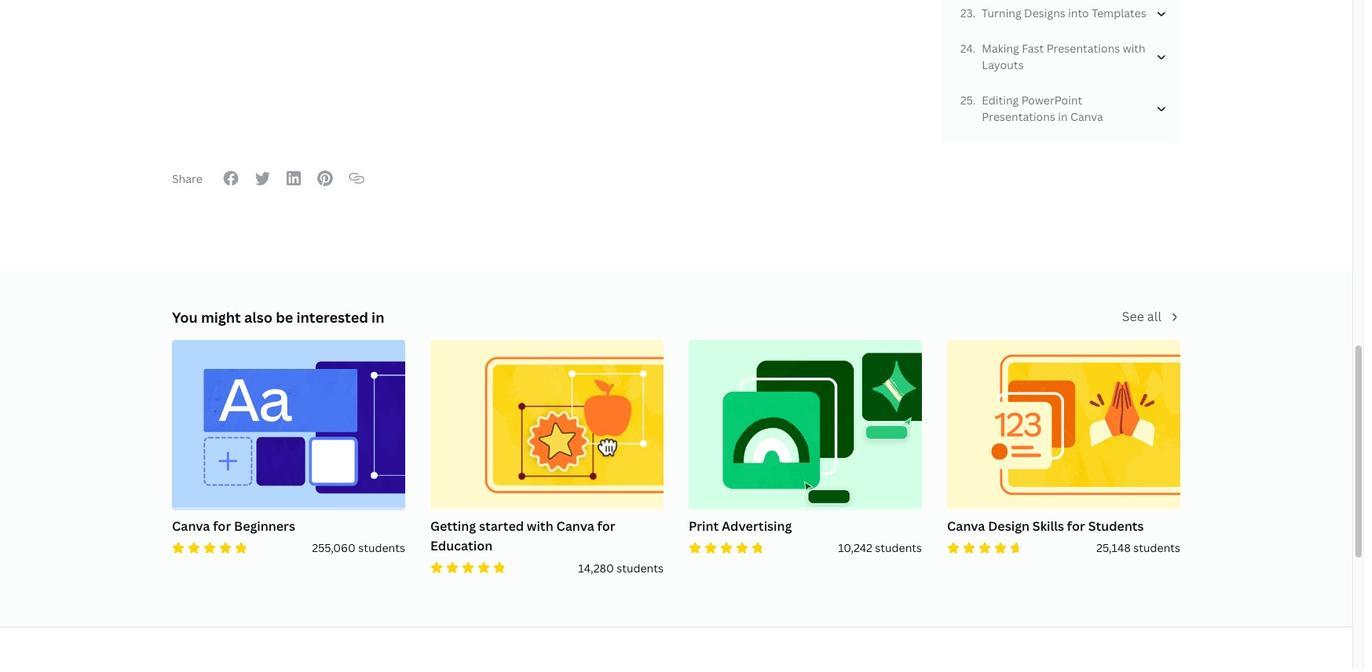 Task type: locate. For each thing, give the bounding box(es) containing it.
23
[[961, 6, 973, 21]]

1 vertical spatial in
[[372, 308, 385, 327]]

3 for from the left
[[1068, 518, 1086, 535]]

2 . from the top
[[973, 41, 976, 56]]

. left making
[[973, 41, 976, 56]]

1 horizontal spatial for
[[598, 518, 616, 535]]

be
[[276, 308, 293, 327]]

students right the 14,280
[[617, 561, 664, 576]]

in down powerpoint at top
[[1059, 109, 1068, 124]]

25,148
[[1097, 541, 1131, 556]]

1 horizontal spatial with
[[1123, 41, 1146, 56]]

also
[[244, 308, 273, 327]]

. for 23
[[973, 6, 976, 21]]

for
[[213, 518, 231, 535], [598, 518, 616, 535], [1068, 518, 1086, 535]]

presentations inside 24 . making fast presentations with layouts
[[1047, 41, 1121, 56]]

canva inside "getting started with canva for education"
[[557, 518, 595, 535]]

in
[[1059, 109, 1068, 124], [372, 308, 385, 327]]

14,280
[[579, 561, 614, 576]]

for right skills at the right bottom of the page
[[1068, 518, 1086, 535]]

1 vertical spatial presentations
[[982, 109, 1056, 124]]

ds lp course thumbnails (1) image
[[172, 340, 405, 510]]

3 . from the top
[[973, 93, 976, 108]]

presentations inside 25 . editing powerpoint presentations in canva
[[982, 109, 1056, 124]]

students for canva for beginners
[[358, 541, 405, 556]]

1 vertical spatial .
[[973, 41, 976, 56]]

0 vertical spatial with
[[1123, 41, 1146, 56]]

with
[[1123, 41, 1146, 56], [527, 518, 554, 535]]

for up the 14,280
[[598, 518, 616, 535]]

might
[[201, 308, 241, 327]]

students right 25,148
[[1134, 541, 1181, 556]]

canva design skills for students link
[[948, 517, 1181, 540]]

. for 24
[[973, 41, 976, 56]]

0 vertical spatial in
[[1059, 109, 1068, 124]]

canva left beginners
[[172, 518, 210, 535]]

canva down powerpoint at top
[[1071, 109, 1104, 124]]

getting started with canva for education link
[[431, 517, 664, 560]]

0 horizontal spatial in
[[372, 308, 385, 327]]

canva
[[1071, 109, 1104, 124], [172, 518, 210, 535], [557, 518, 595, 535], [948, 518, 986, 535]]

presentations down "editing"
[[982, 109, 1056, 124]]

1 . from the top
[[973, 6, 976, 21]]

students for getting started with canva for education
[[617, 561, 664, 576]]

students for print advertising
[[876, 541, 923, 556]]

. inside 25 . editing powerpoint presentations in canva
[[973, 93, 976, 108]]

making
[[982, 41, 1020, 56]]

see all link
[[1123, 307, 1181, 328]]

24 . making fast presentations with layouts
[[961, 41, 1146, 72]]

layouts
[[982, 58, 1024, 72]]

in inside 25 . editing powerpoint presentations in canva
[[1059, 109, 1068, 124]]

. left "editing"
[[973, 93, 976, 108]]

0 vertical spatial .
[[973, 6, 976, 21]]

0 horizontal spatial with
[[527, 518, 554, 535]]

2 for from the left
[[598, 518, 616, 535]]

in right interested
[[372, 308, 385, 327]]

presentations for powerpoint
[[982, 109, 1056, 124]]

presentations down into
[[1047, 41, 1121, 56]]

see all
[[1123, 308, 1162, 325]]

for left beginners
[[213, 518, 231, 535]]

presentations
[[1047, 41, 1121, 56], [982, 109, 1056, 124]]

. inside 24 . making fast presentations with layouts
[[973, 41, 976, 56]]

. left turning
[[973, 6, 976, 21]]

2 horizontal spatial for
[[1068, 518, 1086, 535]]

2 vertical spatial .
[[973, 93, 976, 108]]

with inside 24 . making fast presentations with layouts
[[1123, 41, 1146, 56]]

0 horizontal spatial for
[[213, 518, 231, 535]]

students right 10,242 at the bottom right of page
[[876, 541, 923, 556]]

in for interested
[[372, 308, 385, 327]]

with right started
[[527, 518, 554, 535]]

1 horizontal spatial in
[[1059, 109, 1068, 124]]

canva up the 14,280
[[557, 518, 595, 535]]

with down templates
[[1123, 41, 1146, 56]]

students right 255,060
[[358, 541, 405, 556]]

25 . editing powerpoint presentations in canva
[[961, 93, 1104, 124]]

0 vertical spatial presentations
[[1047, 41, 1121, 56]]

1 for from the left
[[213, 518, 231, 535]]

1 vertical spatial with
[[527, 518, 554, 535]]

editing
[[982, 93, 1019, 108]]

students
[[358, 541, 405, 556], [876, 541, 923, 556], [1134, 541, 1181, 556], [617, 561, 664, 576]]

.
[[973, 6, 976, 21], [973, 41, 976, 56], [973, 93, 976, 108]]

share
[[172, 171, 203, 186]]



Task type: vqa. For each thing, say whether or not it's contained in the screenshot.
left in
yes



Task type: describe. For each thing, give the bounding box(es) containing it.
print advertising image
[[689, 340, 923, 510]]

10,242
[[839, 541, 873, 556]]

skills
[[1033, 518, 1065, 535]]

all
[[1148, 308, 1162, 325]]

into
[[1069, 6, 1090, 21]]

students
[[1089, 518, 1145, 535]]

beginners
[[234, 518, 295, 535]]

canva inside 25 . editing powerpoint presentations in canva
[[1071, 109, 1104, 124]]

canva for beginners
[[172, 518, 295, 535]]

255,060
[[312, 541, 356, 556]]

24
[[961, 41, 973, 56]]

students for canva design skills for students
[[1134, 541, 1181, 556]]

canva for beginners link
[[172, 517, 405, 540]]

with inside "getting started with canva for education"
[[527, 518, 554, 535]]

designs
[[1025, 6, 1066, 21]]

print
[[689, 518, 719, 535]]

presentations for fast
[[1047, 41, 1121, 56]]

templates
[[1092, 6, 1147, 21]]

turning
[[982, 6, 1022, 21]]

see
[[1123, 308, 1145, 325]]

powerpoint
[[1022, 93, 1083, 108]]

education
[[431, 538, 493, 555]]

getting
[[431, 518, 476, 535]]

canva left the design
[[948, 518, 986, 535]]

you might also be interested in
[[172, 308, 385, 327]]

10,242 students
[[839, 541, 923, 556]]

14,280 students
[[579, 561, 664, 576]]

started
[[479, 518, 524, 535]]

25
[[961, 93, 973, 108]]

print advertising link
[[689, 517, 923, 540]]

255,060 students
[[312, 541, 405, 556]]

for inside "getting started with canva for education"
[[598, 518, 616, 535]]

canva design skills for students image
[[948, 340, 1181, 510]]

23 . turning designs into templates
[[961, 6, 1147, 21]]

fast
[[1022, 41, 1045, 56]]

print advertising
[[689, 518, 792, 535]]

in for presentations
[[1059, 109, 1068, 124]]

canva design skills for students
[[948, 518, 1145, 535]]

getting started with canva for education image
[[431, 340, 664, 510]]

. for 25
[[973, 93, 976, 108]]

advertising
[[722, 518, 792, 535]]

you
[[172, 308, 198, 327]]

getting started with canva for education
[[431, 518, 616, 555]]

interested
[[297, 308, 368, 327]]

design
[[989, 518, 1030, 535]]

25,148 students
[[1097, 541, 1181, 556]]



